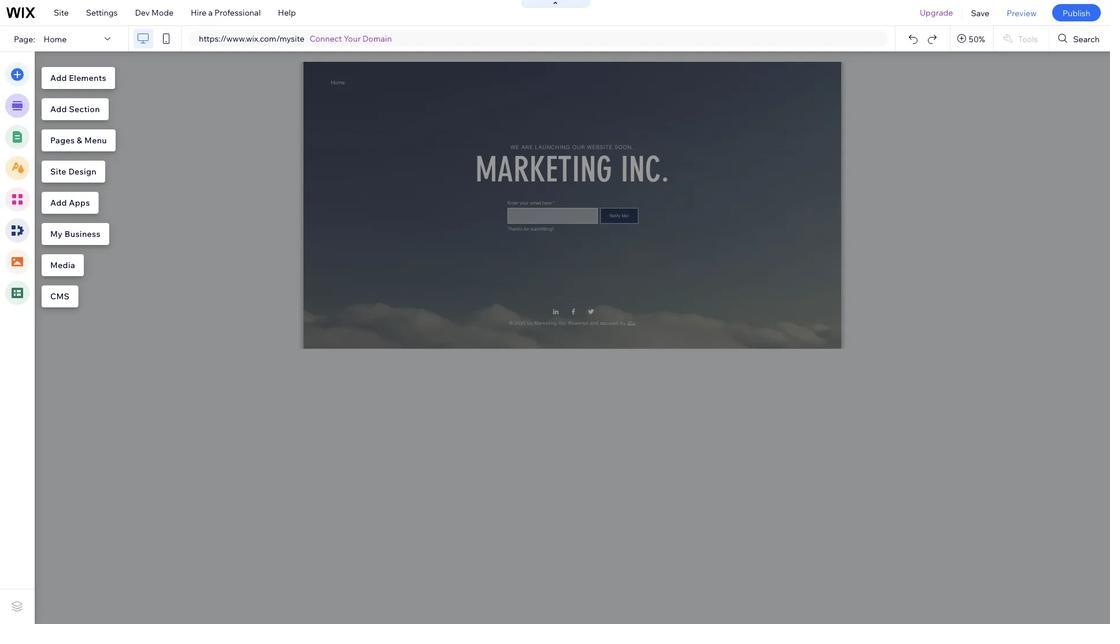 Task type: describe. For each thing, give the bounding box(es) containing it.
search button
[[1050, 26, 1111, 51]]

upgrade
[[921, 8, 954, 18]]

&
[[77, 135, 82, 146]]

https://www.wix.com/mysite connect your domain
[[199, 34, 392, 44]]

tools button
[[995, 26, 1049, 51]]

your
[[344, 34, 361, 44]]

business
[[65, 229, 101, 239]]

add for add elements
[[50, 73, 67, 83]]

hire
[[191, 8, 207, 18]]

section
[[69, 104, 100, 114]]

tools
[[1019, 34, 1039, 44]]

site design
[[50, 167, 97, 177]]

dev
[[135, 8, 150, 18]]

site for site
[[54, 8, 69, 18]]

50%
[[970, 34, 986, 44]]

save
[[972, 8, 990, 18]]

save button
[[963, 0, 999, 25]]

pages & menu
[[50, 135, 107, 146]]

professional
[[215, 8, 261, 18]]

publish
[[1063, 8, 1091, 18]]

hire a professional
[[191, 8, 261, 18]]

publish button
[[1053, 4, 1102, 21]]

dev mode
[[135, 8, 174, 18]]

add elements
[[50, 73, 106, 83]]

settings
[[86, 8, 118, 18]]

search
[[1074, 34, 1101, 44]]



Task type: locate. For each thing, give the bounding box(es) containing it.
connect
[[310, 34, 342, 44]]

design
[[69, 167, 97, 177]]

3 add from the top
[[50, 198, 67, 208]]

preview
[[1008, 8, 1037, 18]]

media
[[50, 260, 75, 270]]

0 vertical spatial add
[[50, 73, 67, 83]]

add for add section
[[50, 104, 67, 114]]

site
[[54, 8, 69, 18], [50, 167, 66, 177]]

site left 'design'
[[50, 167, 66, 177]]

1 vertical spatial add
[[50, 104, 67, 114]]

add apps
[[50, 198, 90, 208]]

my business
[[50, 229, 101, 239]]

help
[[278, 8, 296, 18]]

50% button
[[951, 26, 994, 51]]

site up home
[[54, 8, 69, 18]]

menu
[[84, 135, 107, 146]]

add
[[50, 73, 67, 83], [50, 104, 67, 114], [50, 198, 67, 208]]

1 add from the top
[[50, 73, 67, 83]]

add left apps
[[50, 198, 67, 208]]

cms
[[50, 292, 70, 302]]

add left 'elements'
[[50, 73, 67, 83]]

pages
[[50, 135, 75, 146]]

https://www.wix.com/mysite
[[199, 34, 305, 44]]

home
[[44, 34, 67, 44]]

mode
[[152, 8, 174, 18]]

site for site design
[[50, 167, 66, 177]]

add for add apps
[[50, 198, 67, 208]]

0 vertical spatial site
[[54, 8, 69, 18]]

2 vertical spatial add
[[50, 198, 67, 208]]

apps
[[69, 198, 90, 208]]

1 vertical spatial site
[[50, 167, 66, 177]]

2 add from the top
[[50, 104, 67, 114]]

add left the section
[[50, 104, 67, 114]]

domain
[[363, 34, 392, 44]]

add section
[[50, 104, 100, 114]]

preview button
[[999, 0, 1046, 25]]

elements
[[69, 73, 106, 83]]

my
[[50, 229, 63, 239]]

a
[[208, 8, 213, 18]]



Task type: vqa. For each thing, say whether or not it's contained in the screenshot.
News link associated with Podcasts link to the right's the File Sharing link
no



